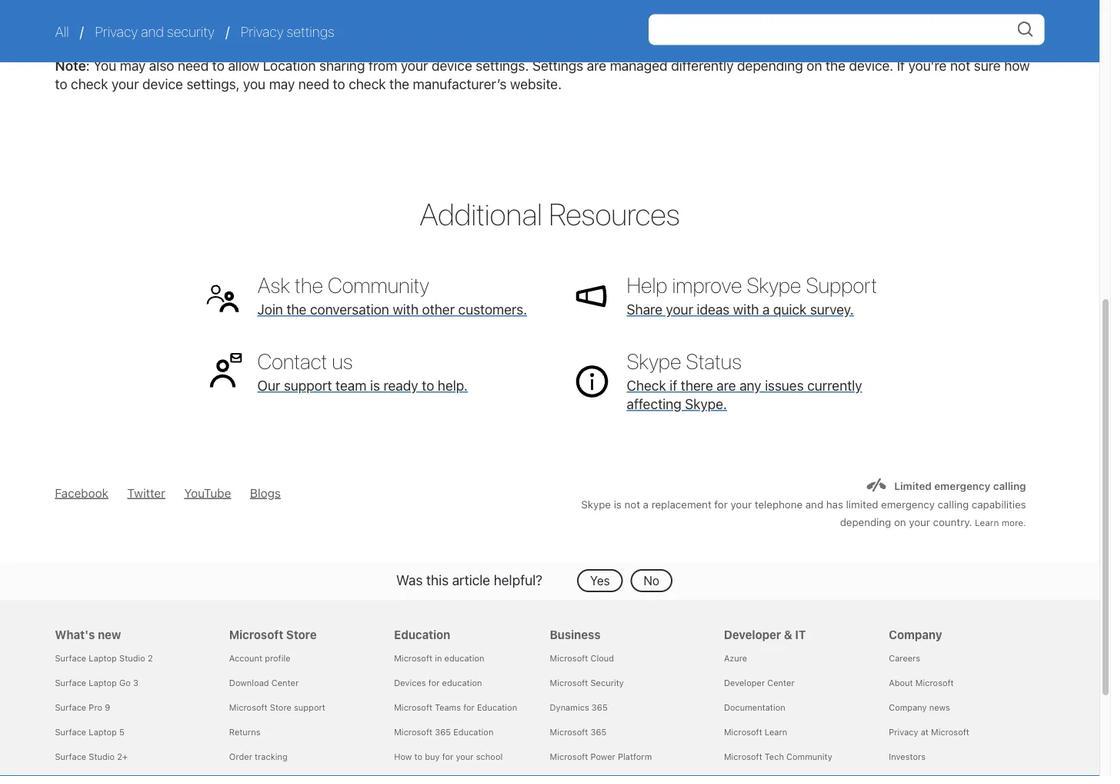 Task type: locate. For each thing, give the bounding box(es) containing it.
learn more.
[[975, 518, 1026, 528]]

check down from
[[349, 75, 386, 92]]

microsoft down devices
[[394, 703, 432, 713]]

will
[[892, 0, 911, 15]]

5 surface from the top
[[55, 752, 86, 762]]

at down company news at the bottom
[[921, 727, 929, 737]]

how to buy for your school
[[394, 752, 503, 762]]

1 vertical spatial may
[[269, 75, 295, 92]]

with left other on the top left of page
[[393, 301, 419, 318]]

0 vertical spatial sharing
[[589, 0, 635, 15]]

not inside limited emergency calling skype is not a replacement for your telephone and has limited emergency calling capabilities depending on your country.
[[624, 498, 640, 510]]

2 vertical spatial laptop
[[89, 727, 117, 737]]

are
[[587, 57, 606, 73], [716, 377, 736, 394]]

with inside "help improve skype support share your ideas with a quick survey."
[[733, 301, 759, 318]]

1 horizontal spatial are
[[716, 377, 736, 394]]

0 vertical spatial any
[[654, 0, 676, 15]]

9
[[105, 703, 110, 713]]

calling up the capabilities
[[993, 480, 1026, 492]]

0 vertical spatial education
[[444, 653, 484, 663]]

microsoft store heading
[[229, 600, 376, 646]]

any left time,
[[654, 0, 676, 15]]

0 horizontal spatial in
[[118, 14, 128, 30]]

privacy and security
[[95, 23, 214, 40]]

1 company from the top
[[889, 628, 942, 642]]

0 vertical spatial skype
[[747, 272, 801, 297]]

are up skype.
[[716, 377, 736, 394]]

blogs
[[250, 486, 281, 500]]

depending
[[737, 57, 803, 73], [840, 516, 891, 529]]

1 vertical spatial device
[[142, 75, 183, 92]]

to left help.
[[422, 377, 434, 394]]

microsoft up how
[[394, 727, 432, 737]]

to down note
[[55, 75, 67, 92]]

in up devices for education
[[435, 653, 442, 663]]

1 vertical spatial on
[[894, 516, 906, 529]]

0 vertical spatial a
[[762, 301, 770, 318]]

1 vertical spatial developer
[[724, 678, 765, 688]]

1 vertical spatial is
[[614, 498, 622, 510]]

1 vertical spatial need
[[298, 75, 329, 92]]

emergency down limited
[[881, 498, 935, 510]]

microsoft learn link
[[724, 727, 787, 737]]

365 for education
[[435, 727, 451, 737]]

with
[[1003, 0, 1029, 15], [393, 301, 419, 318], [733, 301, 759, 318]]

this right was
[[426, 572, 449, 589]]

1 vertical spatial are
[[716, 377, 736, 394]]

3
[[133, 678, 138, 688]]

help improve skype support share your ideas with a quick survey.
[[627, 272, 877, 318]]

in
[[118, 14, 128, 30], [435, 653, 442, 663]]

2 laptop from the top
[[89, 678, 117, 688]]

5
[[119, 727, 125, 737]]

support down contact
[[284, 377, 332, 394]]

1 horizontal spatial community
[[786, 752, 832, 762]]

the right join
[[287, 301, 307, 318]]

developer & it heading
[[724, 600, 870, 646]]

1 horizontal spatial sharing
[[589, 0, 635, 15]]

0 vertical spatial need
[[178, 57, 209, 73]]

0 horizontal spatial at
[[639, 0, 651, 15]]

privacy
[[95, 23, 138, 40], [241, 23, 284, 40], [889, 727, 918, 737]]

ask
[[257, 272, 290, 297]]

returns link
[[229, 727, 260, 737]]

address
[[839, 0, 888, 15]]

settings. settings
[[476, 57, 583, 73]]

and left of
[[141, 23, 164, 40]]

0 horizontal spatial studio
[[89, 752, 115, 762]]

1 vertical spatial any
[[739, 377, 761, 394]]

2
[[148, 653, 153, 663]]

0 vertical spatial at
[[639, 0, 651, 15]]

but
[[714, 0, 734, 15]]

0 vertical spatial learn
[[975, 518, 999, 528]]

the up privacy settings link
[[260, 0, 280, 15]]

surface down surface pro 9 link
[[55, 727, 86, 737]]

laptop left 5
[[89, 727, 117, 737]]

device
[[432, 57, 472, 73], [142, 75, 183, 92]]

education up microsoft teams for education 'link' at bottom
[[442, 678, 482, 688]]

microsoft down the download
[[229, 703, 267, 713]]

1 vertical spatial emergency
[[934, 480, 990, 492]]

2 vertical spatial not
[[624, 498, 640, 510]]

1 horizontal spatial studio
[[119, 653, 145, 663]]

surface pro 9
[[55, 703, 110, 713]]

careers
[[889, 653, 920, 663]]

community for tech
[[786, 752, 832, 762]]

0 vertical spatial this
[[738, 0, 760, 15]]

1 vertical spatial sharing
[[319, 57, 365, 73]]

depending down limited
[[840, 516, 891, 529]]

studio left 2+
[[89, 752, 115, 762]]

microsoft down dynamics
[[550, 727, 588, 737]]

device up manufacturer's
[[432, 57, 472, 73]]

center up documentation "link"
[[767, 678, 794, 688]]

emergency.
[[199, 14, 271, 30]]

0 horizontal spatial sharing
[[319, 57, 365, 73]]

0 vertical spatial calling
[[993, 480, 1026, 492]]

0 horizontal spatial center
[[271, 678, 299, 688]]

0 horizontal spatial community
[[328, 272, 429, 297]]

0 vertical spatial are
[[587, 57, 606, 73]]

4 surface from the top
[[55, 727, 86, 737]]

0 horizontal spatial check
[[71, 75, 108, 92]]

means
[[763, 0, 805, 15]]

your right 'means'
[[808, 0, 835, 15]]

developer center
[[724, 678, 794, 688]]

laptop left go
[[89, 678, 117, 688]]

your left telephone
[[731, 498, 752, 510]]

911 right all link
[[93, 14, 114, 30]]

in inside 'element'
[[435, 653, 442, 663]]

microsoft for microsoft cloud
[[550, 653, 588, 663]]

contact us our support team is ready to help.
[[257, 348, 468, 394]]

customers.
[[458, 301, 527, 318]]

0 horizontal spatial device
[[142, 75, 183, 92]]

platform
[[618, 752, 652, 762]]

not left replacement
[[624, 498, 640, 510]]

allow
[[228, 57, 259, 73]]

1 horizontal spatial device
[[432, 57, 472, 73]]

1 vertical spatial and
[[805, 498, 823, 510]]

calling up country. at the right of the page
[[938, 498, 969, 510]]

is left replacement
[[614, 498, 622, 510]]

1 horizontal spatial not
[[915, 0, 935, 15]]

yes
[[590, 574, 610, 588]]

to inside contact us our support team is ready to help.
[[422, 377, 434, 394]]

0 vertical spatial device
[[432, 57, 472, 73]]

1 horizontal spatial with
[[733, 301, 759, 318]]

are left managed
[[587, 57, 606, 73]]

0 horizontal spatial calling
[[938, 498, 969, 510]]

business heading
[[550, 600, 705, 646]]

company down about
[[889, 703, 927, 713]]

surface down what's
[[55, 653, 86, 663]]

and inside limited emergency calling skype is not a replacement for your telephone and has limited emergency calling capabilities depending on your country.
[[805, 498, 823, 510]]

dynamics 365
[[550, 703, 608, 713]]

1 horizontal spatial center
[[767, 678, 794, 688]]

time,
[[679, 0, 710, 15]]

2 company from the top
[[889, 703, 927, 713]]

privacy up allow
[[241, 23, 284, 40]]

this
[[738, 0, 760, 15], [426, 572, 449, 589]]

laptop down new on the bottom left
[[89, 653, 117, 663]]

1 horizontal spatial any
[[739, 377, 761, 394]]

company inside company heading
[[889, 628, 942, 642]]

calling
[[993, 480, 1026, 492], [938, 498, 969, 510]]

depending inside : you may also need to allow location sharing from your device settings. settings are managed differently depending on the device. if you're not sure how to check your device settings, you may need to check the manufacturer's website.
[[737, 57, 803, 73]]

0 vertical spatial community
[[328, 272, 429, 297]]

for right teams
[[463, 703, 475, 713]]

0 vertical spatial studio
[[119, 653, 145, 663]]

0 horizontal spatial 911
[[93, 14, 114, 30]]

for
[[714, 498, 728, 510], [428, 678, 440, 688], [463, 703, 475, 713], [442, 752, 453, 762]]

education up the microsoft in education link
[[394, 628, 450, 642]]

1 horizontal spatial privacy
[[241, 23, 284, 40]]

issues
[[765, 377, 804, 394]]

additional
[[420, 195, 542, 232]]

1 center from the left
[[271, 678, 299, 688]]

microsoft up account profile
[[229, 628, 283, 642]]

learn up tech
[[765, 727, 787, 737]]

for right replacement
[[714, 498, 728, 510]]

2 developer from the top
[[724, 678, 765, 688]]

with inside to complete the process. you can disable 911 emergency location sharing at any time, but this means your address will not be shared with 911 in case of an emergency.
[[1003, 0, 1029, 15]]

account profile
[[229, 653, 291, 663]]

1 horizontal spatial is
[[614, 498, 622, 510]]

0 horizontal spatial a
[[643, 498, 649, 510]]

privacy for privacy at microsoft
[[889, 727, 918, 737]]

0 vertical spatial support
[[284, 377, 332, 394]]

azure link
[[724, 653, 747, 663]]

microsoft up dynamics
[[550, 678, 588, 688]]

skype status check if there are any issues currently affecting skype.
[[627, 348, 862, 412]]

0 vertical spatial store
[[286, 628, 317, 642]]

privacy settings link
[[241, 23, 334, 40]]

microsoft for microsoft in education
[[394, 653, 432, 663]]

365 down teams
[[435, 727, 451, 737]]

to left buy
[[414, 752, 422, 762]]

on down limited
[[894, 516, 906, 529]]

investors link
[[889, 752, 926, 762]]

store up profile
[[286, 628, 317, 642]]

1 horizontal spatial in
[[435, 653, 442, 663]]

2 horizontal spatial not
[[950, 57, 970, 73]]

community up 'conversation'
[[328, 272, 429, 297]]

need up "settings,"
[[178, 57, 209, 73]]

1 vertical spatial store
[[270, 703, 291, 713]]

microsoft down business
[[550, 653, 588, 663]]

1 horizontal spatial skype
[[627, 348, 681, 373]]

365 down security
[[592, 703, 608, 713]]

0 horizontal spatial is
[[370, 377, 380, 394]]

0 vertical spatial laptop
[[89, 653, 117, 663]]

1 surface from the top
[[55, 653, 86, 663]]

location
[[537, 0, 586, 15]]

developer center link
[[724, 678, 794, 688]]

911
[[440, 0, 461, 15], [93, 14, 114, 30]]

0 horizontal spatial this
[[426, 572, 449, 589]]

1 vertical spatial community
[[786, 752, 832, 762]]

center down profile
[[271, 678, 299, 688]]

0 horizontal spatial privacy
[[95, 23, 138, 40]]

to down "settings"
[[333, 75, 345, 92]]

privacy inside footer resource links 'element'
[[889, 727, 918, 737]]

learn inside footer resource links 'element'
[[765, 727, 787, 737]]

team
[[336, 377, 367, 394]]

sure
[[974, 57, 1001, 73]]

check
[[71, 75, 108, 92], [349, 75, 386, 92]]

your inside "help improve skype support share your ideas with a quick survey."
[[666, 301, 693, 318]]

developer
[[724, 628, 781, 642], [724, 678, 765, 688]]

not inside : you may also need to allow location sharing from your device settings. settings are managed differently depending on the device. if you're not sure how to check your device settings, you may need to check the manufacturer's website.
[[950, 57, 970, 73]]

1 vertical spatial depending
[[840, 516, 891, 529]]

how
[[1004, 57, 1030, 73]]

are inside : you may also need to allow location sharing from your device settings. settings are managed differently depending on the device. if you're not sure how to check your device settings, you may need to check the manufacturer's website.
[[587, 57, 606, 73]]

0 vertical spatial emergency
[[464, 0, 534, 15]]

0 horizontal spatial and
[[141, 23, 164, 40]]

the down from
[[389, 75, 409, 92]]

company heading
[[889, 600, 1035, 646]]

at
[[639, 0, 651, 15], [921, 727, 929, 737]]

0 horizontal spatial on
[[807, 57, 822, 73]]

1 horizontal spatial this
[[738, 0, 760, 15]]

microsoft down microsoft 365
[[550, 752, 588, 762]]

was
[[396, 572, 423, 589]]

education up school
[[453, 727, 493, 737]]

developer for developer center
[[724, 678, 765, 688]]

0 vertical spatial company
[[889, 628, 942, 642]]

1 horizontal spatial at
[[921, 727, 929, 737]]

not inside to complete the process. you can disable 911 emergency location sharing at any time, but this means your address will not be shared with 911 in case of an emergency.
[[915, 0, 935, 15]]

education down education 'heading'
[[444, 653, 484, 663]]

surface laptop 5
[[55, 727, 125, 737]]

3 surface from the top
[[55, 703, 86, 713]]

community
[[328, 272, 429, 297], [786, 752, 832, 762]]

privacy up investors link
[[889, 727, 918, 737]]

1 developer from the top
[[724, 628, 781, 642]]

to up 'security'
[[183, 0, 196, 15]]

2 center from the left
[[767, 678, 794, 688]]

on left device.
[[807, 57, 822, 73]]

need down location at the left of the page
[[298, 75, 329, 92]]

is inside limited emergency calling skype is not a replacement for your telephone and has limited emergency calling capabilities depending on your country.
[[614, 498, 622, 510]]

our
[[257, 377, 280, 394]]

0 vertical spatial on
[[807, 57, 822, 73]]

emergency left location
[[464, 0, 534, 15]]

1 vertical spatial at
[[921, 727, 929, 737]]

3 laptop from the top
[[89, 727, 117, 737]]

surface pro 9 link
[[55, 703, 110, 713]]

your left ideas
[[666, 301, 693, 318]]

center
[[271, 678, 299, 688], [767, 678, 794, 688]]

education
[[394, 628, 450, 642], [477, 703, 517, 713], [453, 727, 493, 737]]

microsoft learn
[[724, 727, 787, 737]]

learn down the capabilities
[[975, 518, 999, 528]]

1 vertical spatial laptop
[[89, 678, 117, 688]]

your left school
[[456, 752, 474, 762]]

microsoft teams for education link
[[394, 703, 517, 713]]

0 horizontal spatial not
[[624, 498, 640, 510]]

studio
[[119, 653, 145, 663], [89, 752, 115, 762]]

support inside footer resource links 'element'
[[294, 703, 325, 713]]

developer down azure
[[724, 678, 765, 688]]

sharing inside to complete the process. you can disable 911 emergency location sharing at any time, but this means your address will not be shared with 911 in case of an emergency.
[[589, 0, 635, 15]]

support down download center link
[[294, 703, 325, 713]]

may right you
[[120, 57, 146, 73]]

2 vertical spatial skype
[[581, 498, 611, 510]]

None text field
[[649, 14, 1045, 45]]

developer inside "developer & it" heading
[[724, 628, 781, 642]]

center for microsoft
[[271, 678, 299, 688]]

your down you
[[112, 75, 139, 92]]

0 horizontal spatial any
[[654, 0, 676, 15]]

learn more. link
[[975, 518, 1026, 528]]

microsoft up devices
[[394, 653, 432, 663]]

1 laptop from the top
[[89, 653, 117, 663]]

0 vertical spatial in
[[118, 14, 128, 30]]

laptop
[[89, 653, 117, 663], [89, 678, 117, 688], [89, 727, 117, 737]]

microsoft power platform link
[[550, 752, 652, 762]]

depending down 'means'
[[737, 57, 803, 73]]

store
[[286, 628, 317, 642], [270, 703, 291, 713]]

company for company news
[[889, 703, 927, 713]]

0 horizontal spatial with
[[393, 301, 419, 318]]

your inside footer resource links 'element'
[[456, 752, 474, 762]]

help.
[[438, 377, 468, 394]]

1 vertical spatial this
[[426, 572, 449, 589]]

1 horizontal spatial depending
[[840, 516, 891, 529]]

2 surface from the top
[[55, 678, 86, 688]]

at left time,
[[639, 0, 651, 15]]

emergency inside to complete the process. you can disable 911 emergency location sharing at any time, but this means your address will not be shared with 911 in case of an emergency.
[[464, 0, 534, 15]]

store inside heading
[[286, 628, 317, 642]]

emergency up country. at the right of the page
[[934, 480, 990, 492]]

at inside to complete the process. you can disable 911 emergency location sharing at any time, but this means your address will not be shared with 911 in case of an emergency.
[[639, 0, 651, 15]]

emergency
[[464, 0, 534, 15], [934, 480, 990, 492], [881, 498, 935, 510]]

microsoft for microsoft power platform
[[550, 752, 588, 762]]

for inside limited emergency calling skype is not a replacement for your telephone and has limited emergency calling capabilities depending on your country.
[[714, 498, 728, 510]]

developer up azure
[[724, 628, 781, 642]]

currently
[[807, 377, 862, 394]]

:
[[86, 57, 90, 73]]

1 vertical spatial in
[[435, 653, 442, 663]]

microsoft for microsoft store support
[[229, 703, 267, 713]]

store down download center link
[[270, 703, 291, 713]]

community inside footer resource links 'element'
[[786, 752, 832, 762]]

0 vertical spatial is
[[370, 377, 380, 394]]

has
[[826, 498, 843, 510]]

1 horizontal spatial a
[[762, 301, 770, 318]]

company up 'careers'
[[889, 628, 942, 642]]

microsoft for microsoft learn
[[724, 727, 762, 737]]

0 horizontal spatial depending
[[737, 57, 803, 73]]

disable
[[393, 0, 437, 15]]

may down location at the left of the page
[[269, 75, 295, 92]]

1 horizontal spatial and
[[805, 498, 823, 510]]

0 vertical spatial developer
[[724, 628, 781, 642]]

2 horizontal spatial privacy
[[889, 727, 918, 737]]

not left be
[[915, 0, 935, 15]]

2 horizontal spatial skype
[[747, 272, 801, 297]]

365 up microsoft power platform
[[591, 727, 607, 737]]

1 horizontal spatial check
[[349, 75, 386, 92]]

limited
[[894, 480, 932, 492]]

an
[[180, 14, 195, 30]]

a left the quick on the right top of page
[[762, 301, 770, 318]]

settings,
[[186, 75, 240, 92]]

any left issues
[[739, 377, 761, 394]]

1 vertical spatial support
[[294, 703, 325, 713]]

surface down surface laptop 5 link
[[55, 752, 86, 762]]

check down :
[[71, 75, 108, 92]]

community inside ask the community join the conversation with other customers.
[[328, 272, 429, 297]]

there
[[681, 377, 713, 394]]

a inside "help improve skype support share your ideas with a quick survey."
[[762, 301, 770, 318]]

community right tech
[[786, 752, 832, 762]]

not left sure
[[950, 57, 970, 73]]

for right devices
[[428, 678, 440, 688]]

support
[[806, 272, 877, 297]]

limited emergency calling skype is not a replacement for your telephone and has limited emergency calling capabilities depending on your country.
[[581, 480, 1026, 529]]

this right but
[[738, 0, 760, 15]]

microsoft inside heading
[[229, 628, 283, 642]]

with right ideas
[[733, 301, 759, 318]]

managed
[[610, 57, 668, 73]]

2 horizontal spatial with
[[1003, 0, 1029, 15]]

shared
[[958, 0, 1000, 15]]

and left has
[[805, 498, 823, 510]]

0 horizontal spatial are
[[587, 57, 606, 73]]

1 vertical spatial skype
[[627, 348, 681, 373]]

azure
[[724, 653, 747, 663]]

privacy up you
[[95, 23, 138, 40]]

is right team
[[370, 377, 380, 394]]



Task type: vqa. For each thing, say whether or not it's contained in the screenshot.


Task type: describe. For each thing, give the bounding box(es) containing it.
company for company
[[889, 628, 942, 642]]

about
[[889, 678, 913, 688]]

surface for surface laptop 5
[[55, 727, 86, 737]]

you
[[243, 75, 266, 92]]

any inside to complete the process. you can disable 911 emergency location sharing at any time, but this means your address will not be shared with 911 in case of an emergency.
[[654, 0, 676, 15]]

more.
[[1001, 518, 1026, 528]]

skype inside "help improve skype support share your ideas with a quick survey."
[[747, 272, 801, 297]]

your right from
[[401, 57, 428, 73]]

depending inside limited emergency calling skype is not a replacement for your telephone and has limited emergency calling capabilities depending on your country.
[[840, 516, 891, 529]]

sharing inside : you may also need to allow location sharing from your device settings. settings are managed differently depending on the device. if you're not sure how to check your device settings, you may need to check the manufacturer's website.
[[319, 57, 365, 73]]

center for developer
[[767, 678, 794, 688]]

2 vertical spatial emergency
[[881, 498, 935, 510]]

: you may also need to allow location sharing from your device settings. settings are managed differently depending on the device. if you're not sure how to check your device settings, you may need to check the manufacturer's website.
[[55, 57, 1030, 92]]

security
[[591, 678, 624, 688]]

tech
[[765, 752, 784, 762]]

privacy for privacy settings
[[241, 23, 284, 40]]

1 horizontal spatial calling
[[993, 480, 1026, 492]]

microsoft down news
[[931, 727, 969, 737]]

the right ask
[[295, 272, 323, 297]]

account profile link
[[229, 653, 291, 663]]

support inside contact us our support team is ready to help.
[[284, 377, 332, 394]]

what's
[[55, 628, 95, 642]]

ask the community join the conversation with other customers.
[[257, 272, 527, 318]]

contact
[[257, 348, 327, 373]]

microsoft for microsoft tech community
[[724, 752, 762, 762]]

microsoft for microsoft security
[[550, 678, 588, 688]]

on inside : you may also need to allow location sharing from your device settings. settings are managed differently depending on the device. if you're not sure how to check your device settings, you may need to check the manufacturer's website.
[[807, 57, 822, 73]]

no
[[643, 574, 659, 588]]

are inside skype status check if there are any issues currently affecting skype.
[[716, 377, 736, 394]]

to complete the process. you can disable 911 emergency location sharing at any time, but this means your address will not be shared with 911 in case of an emergency.
[[93, 0, 1029, 30]]

devices for education
[[394, 678, 482, 688]]

microsoft up news
[[915, 678, 954, 688]]

skype inside limited emergency calling skype is not a replacement for your telephone and has limited emergency calling capabilities depending on your country.
[[581, 498, 611, 510]]

privacy settings
[[241, 23, 334, 40]]

microsoft teams for education
[[394, 703, 517, 713]]

1 horizontal spatial 911
[[440, 0, 461, 15]]

help
[[627, 272, 667, 297]]

surface studio 2+
[[55, 752, 128, 762]]

school
[[476, 752, 503, 762]]

to up "settings,"
[[212, 57, 225, 73]]

case
[[132, 14, 161, 30]]

microsoft tech community
[[724, 752, 832, 762]]

complete
[[199, 0, 257, 15]]

microsoft in education
[[394, 653, 484, 663]]

microsoft for microsoft store
[[229, 628, 283, 642]]

note
[[55, 57, 86, 73]]

your left country. at the right of the page
[[909, 516, 930, 529]]

security
[[167, 23, 214, 40]]

additional resources
[[420, 195, 680, 232]]

documentation link
[[724, 703, 785, 713]]

skype inside skype status check if there are any issues currently affecting skype.
[[627, 348, 681, 373]]

with inside ask the community join the conversation with other customers.
[[393, 301, 419, 318]]

to inside to complete the process. you can disable 911 emergency location sharing at any time, but this means your address will not be shared with 911 in case of an emergency.
[[183, 0, 196, 15]]

of
[[164, 14, 177, 30]]

the left device.
[[826, 57, 846, 73]]

privacy for privacy and security
[[95, 23, 138, 40]]

1 vertical spatial studio
[[89, 752, 115, 762]]

microsoft in education link
[[394, 653, 484, 663]]

privacy at microsoft
[[889, 727, 969, 737]]

any inside skype status check if there are any issues currently affecting skype.
[[739, 377, 761, 394]]

process. you
[[284, 0, 363, 15]]

1 check from the left
[[71, 75, 108, 92]]

resources
[[549, 195, 680, 232]]

surface laptop 5 link
[[55, 727, 125, 737]]

microsoft store support
[[229, 703, 325, 713]]

go
[[119, 678, 131, 688]]

company news
[[889, 703, 950, 713]]

what's new heading
[[55, 600, 211, 646]]

microsoft for microsoft teams for education
[[394, 703, 432, 713]]

microsoft security link
[[550, 678, 624, 688]]

us
[[332, 348, 353, 373]]

for right buy
[[442, 752, 453, 762]]

status
[[686, 348, 742, 373]]

if
[[897, 57, 905, 73]]

developer & it
[[724, 628, 806, 642]]

is inside contact us our support team is ready to help.
[[370, 377, 380, 394]]

store for microsoft store support
[[270, 703, 291, 713]]

download
[[229, 678, 269, 688]]

article
[[452, 572, 490, 589]]

ideas
[[697, 301, 730, 318]]

settings
[[287, 23, 334, 40]]

new
[[98, 628, 121, 642]]

0 vertical spatial and
[[141, 23, 164, 40]]

this inside to complete the process. you can disable 911 emergency location sharing at any time, but this means your address will not be shared with 911 in case of an emergency.
[[738, 0, 760, 15]]

youtube
[[184, 486, 231, 500]]

investors
[[889, 752, 926, 762]]

microsoft store
[[229, 628, 317, 642]]

teams
[[435, 703, 461, 713]]

replacement
[[651, 498, 711, 510]]

education for microsoft in education
[[444, 653, 484, 663]]

2+
[[117, 752, 128, 762]]

1 horizontal spatial need
[[298, 75, 329, 92]]

microsoft for microsoft 365 education
[[394, 727, 432, 737]]

education for devices for education
[[442, 678, 482, 688]]

surface for surface pro 9
[[55, 703, 86, 713]]

privacy and security link
[[95, 23, 214, 40]]

microsoft for microsoft 365
[[550, 727, 588, 737]]

laptop for go
[[89, 678, 117, 688]]

pro
[[89, 703, 102, 713]]

surface laptop studio 2
[[55, 653, 153, 663]]

footer resource links element
[[0, 600, 1099, 776]]

education heading
[[394, 600, 541, 646]]

education inside 'heading'
[[394, 628, 450, 642]]

it
[[795, 628, 806, 642]]

developer for developer & it
[[724, 628, 781, 642]]

quick
[[773, 301, 807, 318]]

skype.
[[685, 396, 727, 412]]

2 check from the left
[[349, 75, 386, 92]]

surface for surface laptop go 3
[[55, 678, 86, 688]]

at inside footer resource links 'element'
[[921, 727, 929, 737]]

devices for education link
[[394, 678, 482, 688]]

surface laptop studio 2 link
[[55, 653, 153, 663]]

store for microsoft store
[[286, 628, 317, 642]]

a inside limited emergency calling skype is not a replacement for your telephone and has limited emergency calling capabilities depending on your country.
[[643, 498, 649, 510]]

1 vertical spatial calling
[[938, 498, 969, 510]]

on inside limited emergency calling skype is not a replacement for your telephone and has limited emergency calling capabilities depending on your country.
[[894, 516, 906, 529]]

laptop for 5
[[89, 727, 117, 737]]

surface for surface laptop studio 2
[[55, 653, 86, 663]]

be
[[939, 0, 954, 15]]

surface for surface studio 2+
[[55, 752, 86, 762]]

you
[[93, 57, 116, 73]]

download center
[[229, 678, 299, 688]]

device.
[[849, 57, 893, 73]]

join
[[257, 301, 283, 318]]

microsoft store support link
[[229, 703, 325, 713]]

to inside footer resource links 'element'
[[414, 752, 422, 762]]

order
[[229, 752, 252, 762]]

tracking
[[255, 752, 288, 762]]

your inside to complete the process. you can disable 911 emergency location sharing at any time, but this means your address will not be shared with 911 in case of an emergency.
[[808, 0, 835, 15]]

365 for business
[[591, 727, 607, 737]]

how to buy for your school link
[[394, 752, 503, 762]]

company news link
[[889, 703, 950, 713]]

capabilities
[[972, 498, 1026, 510]]

1 vertical spatial education
[[477, 703, 517, 713]]

was this article helpful?
[[396, 572, 542, 589]]

returns
[[229, 727, 260, 737]]

the inside to complete the process. you can disable 911 emergency location sharing at any time, but this means your address will not be shared with 911 in case of an emergency.
[[260, 0, 280, 15]]

other
[[422, 301, 455, 318]]

can
[[367, 0, 389, 15]]

microsoft cloud link
[[550, 653, 614, 663]]

2 vertical spatial education
[[453, 727, 493, 737]]

conversation
[[310, 301, 389, 318]]

website.
[[510, 75, 562, 92]]

0 vertical spatial may
[[120, 57, 146, 73]]

blogs link
[[250, 486, 281, 500]]

microsoft tech community link
[[724, 752, 832, 762]]

1 horizontal spatial may
[[269, 75, 295, 92]]

laptop for studio
[[89, 653, 117, 663]]

in inside to complete the process. you can disable 911 emergency location sharing at any time, but this means your address will not be shared with 911 in case of an emergency.
[[118, 14, 128, 30]]

if
[[670, 377, 677, 394]]

1 horizontal spatial learn
[[975, 518, 999, 528]]

community for the
[[328, 272, 429, 297]]

how
[[394, 752, 412, 762]]



